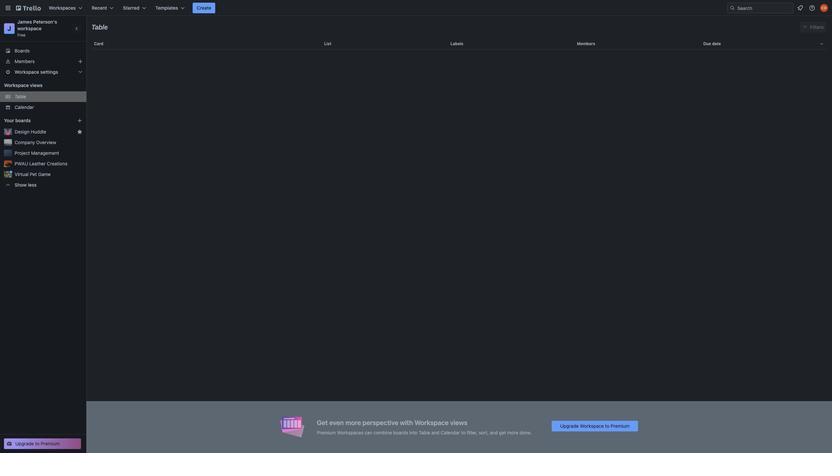 Task type: vqa. For each thing, say whether or not it's contained in the screenshot.
JAMES PETERSON'S WORKSPACE link
yes



Task type: locate. For each thing, give the bounding box(es) containing it.
christina overa (christinaovera) image
[[820, 4, 828, 12]]

upgrade for upgrade workspace to premium
[[560, 423, 579, 429]]

due date button
[[701, 36, 827, 52]]

0 vertical spatial table
[[91, 23, 108, 31]]

table right into at the bottom of page
[[419, 430, 430, 435]]

table up card
[[91, 23, 108, 31]]

workspaces
[[49, 5, 76, 11], [337, 430, 363, 435]]

settings
[[40, 69, 58, 75]]

1 vertical spatial boards
[[393, 430, 408, 435]]

to inside the get even more perspective with workspace views premium workspaces can combine boards into table and calendar to filter, sort, and get more done.
[[461, 430, 466, 435]]

pwau leather creations
[[15, 161, 67, 166]]

upgrade
[[560, 423, 579, 429], [15, 441, 34, 447]]

members inside members link
[[15, 58, 35, 64]]

0 vertical spatial workspaces
[[49, 5, 76, 11]]

workspace
[[17, 26, 42, 31]]

and right into at the bottom of page
[[432, 430, 440, 435]]

1 vertical spatial calendar
[[441, 430, 460, 435]]

premium
[[611, 423, 630, 429], [317, 430, 336, 435], [41, 441, 60, 447]]

0 vertical spatial to
[[605, 423, 610, 429]]

workspaces inside the get even more perspective with workspace views premium workspaces can combine boards into table and calendar to filter, sort, and get more done.
[[337, 430, 363, 435]]

list button
[[322, 36, 448, 52]]

0 notifications image
[[796, 4, 804, 12]]

0 vertical spatial calendar
[[15, 104, 34, 110]]

boards link
[[0, 46, 86, 56]]

0 horizontal spatial calendar
[[15, 104, 34, 110]]

Table text field
[[91, 21, 108, 34]]

calendar link
[[15, 104, 82, 111]]

boards down with
[[393, 430, 408, 435]]

0 horizontal spatial workspaces
[[49, 5, 76, 11]]

0 horizontal spatial boards
[[15, 118, 31, 123]]

1 vertical spatial more
[[508, 430, 519, 435]]

row
[[91, 36, 827, 52]]

1 vertical spatial to
[[461, 430, 466, 435]]

project
[[15, 150, 30, 156]]

due date
[[704, 41, 721, 46]]

1 horizontal spatial boards
[[393, 430, 408, 435]]

0 horizontal spatial members
[[15, 58, 35, 64]]

1 horizontal spatial views
[[450, 419, 468, 426]]

upgrade workspace to premium
[[560, 423, 630, 429]]

workspace settings
[[15, 69, 58, 75]]

members
[[577, 41, 595, 46], [15, 58, 35, 64]]

table containing card
[[86, 36, 832, 453]]

workspace inside popup button
[[15, 69, 39, 75]]

boards
[[15, 118, 31, 123], [393, 430, 408, 435]]

1 horizontal spatial calendar
[[441, 430, 460, 435]]

workspaces down even
[[337, 430, 363, 435]]

0 vertical spatial members
[[577, 41, 595, 46]]

filters
[[810, 24, 824, 30]]

virtual pet game
[[15, 171, 51, 177]]

0 horizontal spatial to
[[35, 441, 39, 447]]

your boards
[[4, 118, 31, 123]]

workspace
[[15, 69, 39, 75], [4, 82, 29, 88], [415, 419, 449, 426], [580, 423, 604, 429]]

calendar left filter,
[[441, 430, 460, 435]]

more right get
[[508, 430, 519, 435]]

get even more perspective with workspace views premium workspaces can combine boards into table and calendar to filter, sort, and get more done.
[[317, 419, 532, 435]]

0 vertical spatial upgrade
[[560, 423, 579, 429]]

pwau
[[15, 161, 28, 166]]

get
[[499, 430, 506, 435]]

views up filter,
[[450, 419, 468, 426]]

j
[[7, 25, 11, 32]]

0 vertical spatial more
[[345, 419, 361, 426]]

j link
[[4, 23, 15, 34]]

with
[[400, 419, 413, 426]]

2 horizontal spatial table
[[419, 430, 430, 435]]

calendar
[[15, 104, 34, 110], [441, 430, 460, 435]]

labels
[[451, 41, 463, 46]]

0 horizontal spatial table
[[15, 94, 26, 99]]

views inside the get even more perspective with workspace views premium workspaces can combine boards into table and calendar to filter, sort, and get more done.
[[450, 419, 468, 426]]

1 horizontal spatial upgrade
[[560, 423, 579, 429]]

2 horizontal spatial premium
[[611, 423, 630, 429]]

templates button
[[151, 3, 189, 13]]

0 vertical spatial premium
[[611, 423, 630, 429]]

1 vertical spatial table
[[15, 94, 26, 99]]

1 vertical spatial workspaces
[[337, 430, 363, 435]]

table
[[86, 36, 832, 453]]

members link
[[0, 56, 86, 67]]

to
[[605, 423, 610, 429], [461, 430, 466, 435], [35, 441, 39, 447]]

james
[[17, 19, 32, 25]]

table link
[[15, 93, 82, 100]]

workspace inside the get even more perspective with workspace views premium workspaces can combine boards into table and calendar to filter, sort, and get more done.
[[415, 419, 449, 426]]

0 horizontal spatial upgrade
[[15, 441, 34, 447]]

1 vertical spatial views
[[450, 419, 468, 426]]

and left get
[[490, 430, 498, 435]]

card button
[[91, 36, 322, 52]]

show less
[[15, 182, 37, 188]]

and
[[432, 430, 440, 435], [490, 430, 498, 435]]

row containing card
[[91, 36, 827, 52]]

table
[[91, 23, 108, 31], [15, 94, 26, 99], [419, 430, 430, 435]]

views down workspace settings
[[30, 82, 43, 88]]

1 horizontal spatial members
[[577, 41, 595, 46]]

1 horizontal spatial workspaces
[[337, 430, 363, 435]]

0 vertical spatial views
[[30, 82, 43, 88]]

design
[[15, 129, 29, 135]]

1 horizontal spatial premium
[[317, 430, 336, 435]]

workspace navigation collapse icon image
[[72, 24, 82, 33]]

workspaces up peterson's
[[49, 5, 76, 11]]

1 vertical spatial upgrade
[[15, 441, 34, 447]]

2 vertical spatial premium
[[41, 441, 60, 447]]

views
[[30, 82, 43, 88], [450, 419, 468, 426]]

0 vertical spatial boards
[[15, 118, 31, 123]]

date
[[712, 41, 721, 46]]

more
[[345, 419, 361, 426], [508, 430, 519, 435]]

2 vertical spatial table
[[419, 430, 430, 435]]

table down workspace views
[[15, 94, 26, 99]]

show
[[15, 182, 27, 188]]

2 horizontal spatial to
[[605, 423, 610, 429]]

combine
[[374, 430, 392, 435]]

due
[[704, 41, 711, 46]]

1 horizontal spatial to
[[461, 430, 466, 435]]

boards up the design
[[15, 118, 31, 123]]

workspace settings button
[[0, 67, 86, 77]]

more right even
[[345, 419, 361, 426]]

1 vertical spatial premium
[[317, 430, 336, 435]]

virtual
[[15, 171, 29, 177]]

1 horizontal spatial and
[[490, 430, 498, 435]]

recent
[[92, 5, 107, 11]]

1 vertical spatial members
[[15, 58, 35, 64]]

0 horizontal spatial and
[[432, 430, 440, 435]]

peterson's
[[33, 19, 57, 25]]

calendar up your boards
[[15, 104, 34, 110]]

0 horizontal spatial more
[[345, 419, 361, 426]]

recent button
[[88, 3, 118, 13]]

filter,
[[467, 430, 478, 435]]



Task type: describe. For each thing, give the bounding box(es) containing it.
boards inside the get even more perspective with workspace views premium workspaces can combine boards into table and calendar to filter, sort, and get more done.
[[393, 430, 408, 435]]

list
[[324, 41, 331, 46]]

huddle
[[31, 129, 46, 135]]

upgrade workspace to premium link
[[552, 421, 638, 431]]

boards
[[15, 48, 30, 53]]

can
[[365, 430, 372, 435]]

calendar inside the get even more perspective with workspace views premium workspaces can combine boards into table and calendar to filter, sort, and get more done.
[[441, 430, 460, 435]]

card
[[94, 41, 103, 46]]

open information menu image
[[809, 5, 816, 11]]

upgrade to premium link
[[4, 439, 81, 449]]

0 horizontal spatial premium
[[41, 441, 60, 447]]

Search field
[[727, 3, 794, 13]]

company overview
[[15, 140, 56, 145]]

leather
[[29, 161, 46, 166]]

1 and from the left
[[432, 430, 440, 435]]

management
[[31, 150, 59, 156]]

create
[[197, 5, 211, 11]]

get
[[317, 419, 328, 426]]

upgrade to premium
[[15, 441, 60, 447]]

starred button
[[119, 3, 150, 13]]

search image
[[730, 5, 735, 11]]

free
[[17, 33, 26, 38]]

sort,
[[479, 430, 489, 435]]

1 horizontal spatial more
[[508, 430, 519, 435]]

table inside the get even more perspective with workspace views premium workspaces can combine boards into table and calendar to filter, sort, and get more done.
[[419, 430, 430, 435]]

less
[[28, 182, 37, 188]]

company overview link
[[15, 139, 82, 146]]

design huddle link
[[15, 129, 74, 135]]

even
[[329, 419, 344, 426]]

members inside members button
[[577, 41, 595, 46]]

starred
[[123, 5, 139, 11]]

virtual pet game link
[[15, 171, 82, 178]]

james peterson's workspace free
[[17, 19, 58, 38]]

add board image
[[77, 118, 82, 123]]

upgrade for upgrade to premium
[[15, 441, 34, 447]]

2 and from the left
[[490, 430, 498, 435]]

show less button
[[0, 180, 86, 190]]

your boards with 5 items element
[[4, 117, 67, 125]]

2 vertical spatial to
[[35, 441, 39, 447]]

1 horizontal spatial table
[[91, 23, 108, 31]]

workspaces button
[[45, 3, 86, 13]]

james peterson's workspace link
[[17, 19, 58, 31]]

create button
[[193, 3, 215, 13]]

design huddle
[[15, 129, 46, 135]]

templates
[[155, 5, 178, 11]]

your
[[4, 118, 14, 123]]

creations
[[47, 161, 67, 166]]

labels button
[[448, 36, 574, 52]]

project management link
[[15, 150, 82, 156]]

pet
[[30, 171, 37, 177]]

project management
[[15, 150, 59, 156]]

perspective
[[363, 419, 399, 426]]

pwau leather creations link
[[15, 160, 82, 167]]

premium inside the get even more perspective with workspace views premium workspaces can combine boards into table and calendar to filter, sort, and get more done.
[[317, 430, 336, 435]]

starred icon image
[[77, 129, 82, 135]]

back to home image
[[16, 3, 41, 13]]

members button
[[574, 36, 701, 52]]

into
[[409, 430, 418, 435]]

workspaces inside "popup button"
[[49, 5, 76, 11]]

primary element
[[0, 0, 832, 16]]

company
[[15, 140, 35, 145]]

game
[[38, 171, 51, 177]]

done.
[[520, 430, 532, 435]]

filters button
[[800, 22, 826, 33]]

overview
[[36, 140, 56, 145]]

0 horizontal spatial views
[[30, 82, 43, 88]]

workspace views
[[4, 82, 43, 88]]



